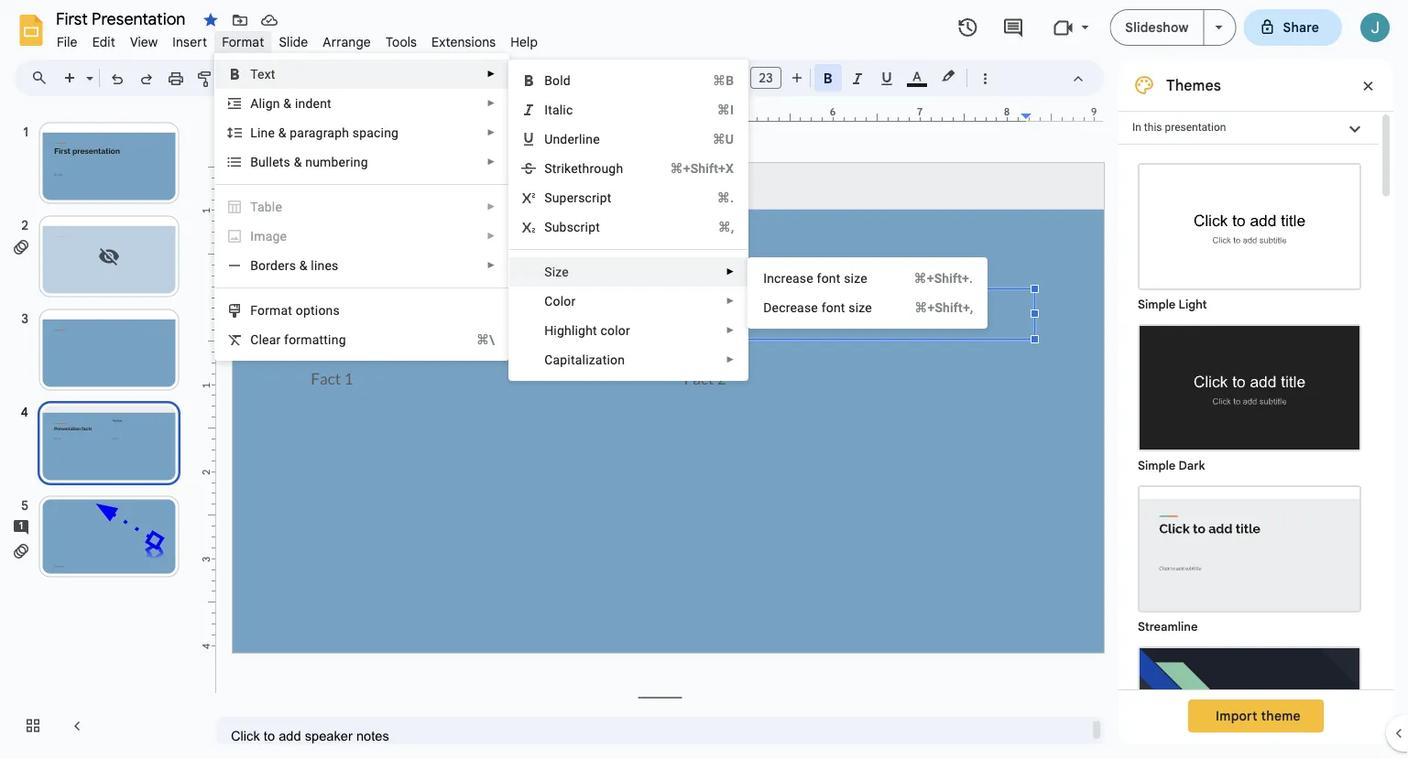 Task type: describe. For each thing, give the bounding box(es) containing it.
r
[[581, 220, 585, 235]]

lear
[[259, 332, 281, 347]]

i for talic
[[545, 102, 548, 117]]

& right lign
[[284, 96, 292, 111]]

& left the 'lines'
[[300, 258, 308, 273]]

options
[[296, 303, 340, 318]]

align & indent a element
[[250, 96, 337, 111]]

increase font size i element
[[764, 271, 873, 286]]

simple for simple dark
[[1138, 459, 1176, 473]]

in
[[1133, 121, 1142, 134]]

⌘u
[[713, 132, 734, 147]]

table menu item
[[216, 192, 509, 222]]

& right s
[[294, 154, 302, 170]]

Streamline radio
[[1129, 477, 1371, 638]]

paragraph
[[290, 125, 349, 140]]

⌘period element
[[695, 189, 734, 207]]

size o element
[[545, 264, 575, 280]]

i for m
[[250, 229, 254, 244]]

talic
[[548, 102, 573, 117]]

borders
[[250, 258, 296, 273]]

menu item containing i
[[216, 222, 509, 251]]

d
[[764, 300, 772, 315]]

⌘,
[[718, 220, 734, 235]]

color
[[545, 294, 576, 309]]

slide
[[279, 34, 308, 50]]

ethrough
[[571, 161, 624, 176]]

view
[[130, 34, 158, 50]]

⌘b element
[[691, 71, 734, 90]]

right margin image
[[1022, 107, 1104, 121]]

t
[[279, 154, 284, 170]]

indent
[[295, 96, 332, 111]]

arrange menu item
[[316, 31, 378, 53]]

a lign & indent
[[250, 96, 332, 111]]

presentation options image
[[1216, 26, 1223, 29]]

navigation inside themes application
[[0, 104, 202, 760]]

presentation
[[1165, 121, 1227, 134]]

size
[[545, 264, 569, 280]]

import theme button
[[1189, 700, 1324, 733]]

clear formatting c element
[[250, 332, 352, 347]]

new slide with layout image
[[82, 66, 93, 72]]

extensions
[[432, 34, 496, 50]]

option group inside themes section
[[1119, 145, 1379, 760]]

d ecrease font size
[[764, 300, 872, 315]]

decrease font size d element
[[764, 300, 878, 315]]

text color image
[[907, 65, 927, 87]]

stri
[[545, 161, 565, 176]]

capitalization 1 element
[[545, 352, 631, 368]]

streamline
[[1138, 620, 1198, 635]]

⌘+shift+comma element
[[893, 299, 973, 317]]

⌘u element
[[691, 130, 734, 148]]

l
[[250, 125, 257, 140]]

Simple Light radio
[[1129, 154, 1371, 760]]

menu containing text
[[215, 53, 510, 361]]

Font size text field
[[752, 67, 781, 89]]

⌘backslash element
[[454, 331, 495, 349]]

color d element
[[545, 294, 581, 309]]

formatting
[[284, 332, 346, 347]]

nderline
[[553, 132, 600, 147]]

ipt
[[585, 220, 600, 235]]

insert menu item
[[165, 31, 215, 53]]

this
[[1145, 121, 1163, 134]]

s
[[545, 190, 552, 205]]

simple for simple light
[[1138, 297, 1176, 312]]

s uperscript
[[545, 190, 612, 205]]

h
[[545, 323, 554, 338]]

ighlight
[[554, 323, 597, 338]]

edit
[[92, 34, 115, 50]]

u nderline
[[545, 132, 600, 147]]

i ncrease font size
[[764, 271, 868, 286]]

image m element
[[250, 229, 292, 244]]

themes section
[[1119, 60, 1394, 760]]

i talic
[[545, 102, 573, 117]]

format menu item
[[215, 31, 272, 53]]

main toolbar
[[54, 64, 1000, 93]]

Rename text field
[[49, 7, 196, 29]]

table 2 element
[[250, 199, 288, 214]]

extensions menu item
[[424, 31, 503, 53]]

light
[[1179, 297, 1208, 312]]

subsc
[[545, 220, 581, 235]]

strikethrough k element
[[545, 161, 629, 176]]

ine
[[257, 125, 275, 140]]

underline u element
[[545, 132, 606, 147]]

format options \ element
[[250, 303, 345, 318]]

⌘+shift+x element
[[648, 159, 734, 178]]

import
[[1216, 708, 1258, 724]]

⌘+shift+x
[[670, 161, 734, 176]]

color
[[601, 323, 631, 338]]

h ighlight color
[[545, 323, 631, 338]]

c lear formatting
[[250, 332, 346, 347]]

ecrease
[[772, 300, 818, 315]]

view menu item
[[123, 31, 165, 53]]

bulle
[[250, 154, 279, 170]]

menu containing b
[[509, 60, 749, 381]]

theme
[[1262, 708, 1301, 724]]

in this presentation tab
[[1119, 111, 1379, 145]]

borders & lines q element
[[250, 258, 344, 273]]

size for d ecrease font size
[[849, 300, 872, 315]]

tools
[[386, 34, 417, 50]]

text
[[250, 66, 275, 82]]

subsc r ipt
[[545, 220, 600, 235]]

a
[[250, 96, 259, 111]]

bold b element
[[545, 73, 576, 88]]

share button
[[1244, 9, 1343, 46]]

i m age
[[250, 229, 287, 244]]

file
[[57, 34, 78, 50]]

help menu item
[[503, 31, 545, 53]]



Task type: locate. For each thing, give the bounding box(es) containing it.
uperscript
[[552, 190, 612, 205]]

bullets & numbering t element
[[250, 154, 374, 170]]

tools menu item
[[378, 31, 424, 53]]

1 vertical spatial font
[[822, 300, 846, 315]]

navigation
[[0, 104, 202, 760]]

⌘i element
[[695, 101, 734, 119]]

menu bar
[[49, 24, 545, 54]]

2 simple from the top
[[1138, 459, 1176, 473]]

menu bar containing file
[[49, 24, 545, 54]]

highlight color image
[[938, 65, 959, 87]]

edit menu item
[[85, 31, 123, 53]]

&
[[284, 96, 292, 111], [278, 125, 287, 140], [294, 154, 302, 170], [300, 258, 308, 273]]

1 simple from the top
[[1138, 297, 1176, 312]]

numbering
[[305, 154, 368, 170]]

simple
[[1138, 297, 1176, 312], [1138, 459, 1176, 473]]

format options
[[250, 303, 340, 318]]

Font size field
[[751, 67, 789, 93]]

⌘i
[[717, 102, 734, 117]]

0 vertical spatial simple
[[1138, 297, 1176, 312]]

k
[[565, 161, 571, 176]]

Menus field
[[23, 65, 63, 91]]

themes
[[1167, 76, 1222, 94]]

subscript r element
[[545, 220, 606, 235]]

font for ncrease
[[817, 271, 841, 286]]

simple dark
[[1138, 459, 1206, 473]]

menu
[[215, 53, 510, 361], [509, 60, 749, 381], [748, 258, 988, 329]]

format inside menu
[[250, 303, 292, 318]]

font up "decrease font size d" element at top right
[[817, 271, 841, 286]]

text s element
[[250, 66, 281, 82]]

2 vertical spatial i
[[764, 271, 767, 286]]

format inside menu item
[[222, 34, 264, 50]]

font down increase font size i element
[[822, 300, 846, 315]]

size for i ncrease font size
[[844, 271, 868, 286]]

0 vertical spatial format
[[222, 34, 264, 50]]

italic i element
[[545, 102, 579, 117]]

highlight color h element
[[545, 323, 636, 338]]

simple left dark
[[1138, 459, 1176, 473]]

1 vertical spatial i
[[250, 229, 254, 244]]

simple inside option
[[1138, 459, 1176, 473]]

focus image
[[1140, 649, 1360, 760]]

i up d
[[764, 271, 767, 286]]

1 horizontal spatial i
[[545, 102, 548, 117]]

⌘b
[[713, 73, 734, 88]]

► inside table menu item
[[487, 202, 496, 212]]

table
[[250, 199, 282, 214]]

simple left light
[[1138, 297, 1176, 312]]

ncrease
[[767, 271, 814, 286]]

themes application
[[0, 0, 1409, 760]]

s
[[284, 154, 291, 170]]

u
[[545, 132, 553, 147]]

i for ncrease
[[764, 271, 767, 286]]

font
[[817, 271, 841, 286], [822, 300, 846, 315]]

Star checkbox
[[198, 7, 224, 33]]

format
[[222, 34, 264, 50], [250, 303, 292, 318]]

Focus radio
[[1129, 638, 1371, 760]]

option group containing simple light
[[1119, 145, 1379, 760]]

borders & lines
[[250, 258, 339, 273]]

c
[[250, 332, 259, 347]]

l ine & paragraph spacing
[[250, 125, 399, 140]]

0 vertical spatial i
[[545, 102, 548, 117]]

slideshow button
[[1110, 9, 1205, 46]]

1 vertical spatial simple
[[1138, 459, 1176, 473]]

dark
[[1179, 459, 1206, 473]]

old
[[553, 73, 571, 88]]

left margin image
[[234, 107, 317, 121]]

►
[[487, 69, 496, 79], [487, 98, 496, 109], [487, 127, 496, 138], [487, 157, 496, 167], [487, 202, 496, 212], [487, 231, 496, 241], [487, 260, 496, 271], [726, 267, 735, 277], [726, 296, 735, 307], [726, 325, 735, 336], [726, 355, 735, 365]]

size up "decrease font size d" element at top right
[[844, 271, 868, 286]]

0 vertical spatial font
[[817, 271, 841, 286]]

i left "age" at the left of the page
[[250, 229, 254, 244]]

⌘+shift+,
[[915, 300, 973, 315]]

file menu item
[[49, 31, 85, 53]]

⌘.
[[717, 190, 734, 205]]

Simple Dark radio
[[1129, 315, 1371, 477]]

menu containing i
[[748, 258, 988, 329]]

format for format options
[[250, 303, 292, 318]]

format up text
[[222, 34, 264, 50]]

0 vertical spatial size
[[844, 271, 868, 286]]

i down b
[[545, 102, 548, 117]]

option group
[[1119, 145, 1379, 760]]

superscript s element
[[545, 190, 617, 205]]

simple inside radio
[[1138, 297, 1176, 312]]

bulle t s & numbering
[[250, 154, 368, 170]]

simple light
[[1138, 297, 1208, 312]]

m
[[254, 229, 265, 244]]

menu bar banner
[[0, 0, 1409, 760]]

age
[[265, 229, 287, 244]]

slide menu item
[[272, 31, 316, 53]]

1 vertical spatial format
[[250, 303, 292, 318]]

size down increase font size i element
[[849, 300, 872, 315]]

slideshow
[[1126, 19, 1189, 35]]

0 horizontal spatial i
[[250, 229, 254, 244]]

i
[[545, 102, 548, 117], [250, 229, 254, 244], [764, 271, 767, 286]]

lines
[[311, 258, 339, 273]]

menu bar inside menu bar banner
[[49, 24, 545, 54]]

⌘+shift+period element
[[892, 269, 973, 288]]

lign
[[259, 96, 280, 111]]

⌘+shift+.
[[914, 271, 973, 286]]

spacing
[[353, 125, 399, 140]]

b
[[545, 73, 553, 88]]

b old
[[545, 73, 571, 88]]

capitalization
[[545, 352, 625, 368]]

in this presentation
[[1133, 121, 1227, 134]]

arrange
[[323, 34, 371, 50]]

line & paragraph spacing l element
[[250, 125, 404, 140]]

1 vertical spatial size
[[849, 300, 872, 315]]

share
[[1284, 19, 1320, 35]]

import theme
[[1216, 708, 1301, 724]]

⌘comma element
[[696, 218, 734, 236]]

font for ecrease
[[822, 300, 846, 315]]

help
[[511, 34, 538, 50]]

size
[[844, 271, 868, 286], [849, 300, 872, 315]]

& right ine
[[278, 125, 287, 140]]

stri k ethrough
[[545, 161, 624, 176]]

menu item
[[216, 222, 509, 251]]

format up lear
[[250, 303, 292, 318]]

⌘\
[[476, 332, 495, 347]]

i inside menu item
[[250, 229, 254, 244]]

2 horizontal spatial i
[[764, 271, 767, 286]]

insert
[[173, 34, 207, 50]]

format for format
[[222, 34, 264, 50]]



Task type: vqa. For each thing, say whether or not it's contained in the screenshot.


